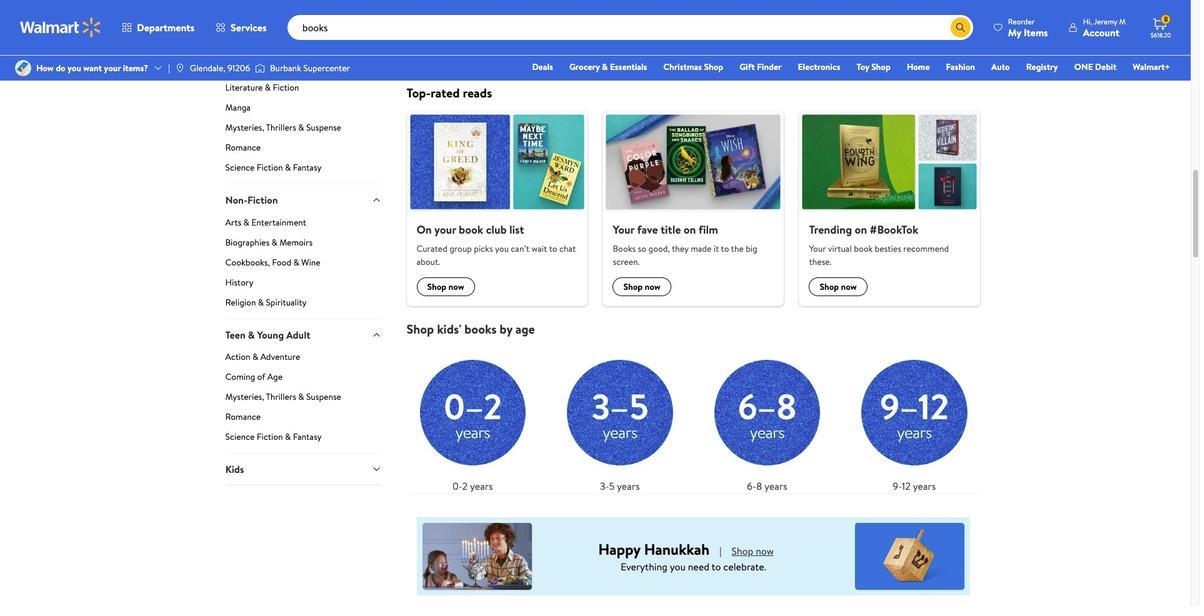 Task type: describe. For each thing, give the bounding box(es) containing it.
rated
[[431, 85, 460, 102]]

& up the non-fiction dropdown button
[[285, 161, 291, 174]]

2 romance link from the top
[[225, 411, 382, 428]]

recommend
[[904, 243, 950, 255]]

religion & spirituality
[[225, 296, 307, 309]]

adult inside adult coloring books link
[[225, 41, 246, 54]]

debit
[[1096, 61, 1117, 73]]

age
[[268, 371, 283, 383]]

good,
[[649, 243, 670, 255]]

how do you want your items?
[[36, 62, 148, 74]]

1 thrillers from the top
[[266, 121, 296, 134]]

non-fiction
[[225, 193, 278, 207]]

2 suspense from the top
[[306, 391, 342, 403]]

m
[[1120, 16, 1127, 27]]

age
[[516, 321, 535, 338]]

$618.20
[[1152, 31, 1172, 39]]

fashion link
[[941, 60, 981, 74]]

0 horizontal spatial you
[[68, 62, 81, 74]]

1 romance link from the top
[[225, 141, 382, 159]]

3-5 years link
[[554, 347, 686, 494]]

hi,
[[1084, 16, 1093, 27]]

& right religion
[[258, 296, 264, 309]]

spirituality
[[266, 296, 307, 309]]

manga link
[[225, 101, 382, 119]]

non-fiction button
[[225, 184, 382, 216]]

graphic novels & comics
[[225, 61, 321, 74]]

account
[[1084, 25, 1120, 39]]

& down manga link
[[299, 121, 304, 134]]

registry link
[[1021, 60, 1064, 74]]

action & adventure for of
[[225, 351, 300, 363]]

fave
[[638, 222, 658, 238]]

virtual
[[829, 243, 852, 255]]

6-8 years
[[748, 480, 788, 494]]

glendale,
[[190, 62, 226, 74]]

& up 'coming of age' at the bottom left of the page
[[253, 351, 259, 363]]

1 mysteries, thrillers & suspense link from the top
[[225, 121, 382, 139]]

shop inside 'your fave title on film' list item
[[624, 281, 643, 293]]

departments button
[[111, 13, 205, 43]]

trending on #booktok list item
[[792, 112, 989, 306]]

celebrate.
[[724, 561, 767, 574]]

2 mysteries, from the top
[[225, 391, 264, 403]]

adventure for books
[[261, 21, 300, 34]]

electronics
[[798, 61, 841, 73]]

now inside shop now link
[[756, 545, 774, 559]]

deals link
[[527, 60, 559, 74]]

1 mysteries, from the top
[[225, 121, 264, 134]]

comics
[[293, 61, 321, 74]]

can't
[[511, 243, 530, 255]]

grocery & essentials
[[570, 61, 648, 73]]

adult coloring books
[[225, 41, 306, 54]]

literature
[[225, 81, 263, 94]]

list containing $5 & under
[[399, 0, 989, 69]]

& right the $5
[[462, 55, 469, 68]]

fiction up non-fiction
[[257, 161, 283, 174]]

$5 & under
[[449, 55, 497, 68]]

5
[[610, 480, 615, 494]]

gift finder
[[740, 61, 782, 73]]

$50
[[888, 55, 905, 68]]

kids
[[225, 463, 244, 477]]

shop left kids'
[[407, 321, 434, 338]]

1 suspense from the top
[[306, 121, 342, 134]]

& down 'novels'
[[265, 81, 271, 94]]

$50 & under
[[888, 55, 942, 68]]

so
[[638, 243, 647, 255]]

biographies & memoirs
[[225, 236, 313, 249]]

your fave title on film list item
[[596, 112, 792, 306]]

on inside your fave title on film books so good, they made it to the big screen.
[[684, 222, 696, 238]]

action & adventure link for adult coloring books
[[225, 21, 382, 39]]

of
[[257, 371, 265, 383]]

6-8 years link
[[701, 347, 834, 494]]

list for shop kids' books by age
[[399, 337, 989, 494]]

$10 & under link
[[554, 0, 686, 69]]

adult coloring books link
[[225, 41, 382, 59]]

years for 0-2 years
[[470, 480, 493, 494]]

9-
[[893, 480, 903, 494]]

adult inside the teen & young adult dropdown button
[[287, 328, 311, 342]]

teen & young adult
[[225, 328, 311, 342]]

& up the cookbooks, food & wine
[[272, 236, 278, 249]]

non-
[[225, 193, 248, 207]]

action & adventure for coloring
[[225, 21, 300, 34]]

books inside your fave title on film books so good, they made it to the big screen.
[[613, 243, 636, 255]]

$25 & under link
[[701, 0, 834, 69]]

list
[[510, 222, 525, 238]]

shop kids' books by age
[[407, 321, 535, 338]]

fantasy for 1st science fiction & fantasy link from the bottom
[[293, 431, 322, 443]]

3-5 years
[[600, 480, 640, 494]]

glendale, 91206
[[190, 62, 250, 74]]

now for your
[[449, 281, 465, 293]]

arts & entertainment link
[[225, 216, 382, 234]]

0 vertical spatial |
[[168, 62, 170, 74]]

under for $5 & under
[[471, 55, 497, 68]]

supercenter
[[304, 62, 350, 74]]

 image for burbank supercenter
[[255, 62, 265, 74]]

your inside your fave title on film books so good, they made it to the big screen.
[[613, 222, 635, 238]]

your inside trending on #booktok your virtual book besties recommend these.
[[810, 243, 827, 255]]

kids button
[[225, 453, 382, 486]]

& right $25
[[760, 55, 766, 68]]

toy shop
[[857, 61, 891, 73]]

9-12 years
[[893, 480, 936, 494]]

now for fave
[[645, 281, 661, 293]]

8 $618.20
[[1152, 14, 1172, 39]]

graphic novels & comics link
[[225, 61, 382, 79]]

0 horizontal spatial your
[[104, 62, 121, 74]]

happy hanukkah
[[599, 539, 710, 561]]

fiction down burbank on the top
[[273, 81, 299, 94]]

my
[[1009, 25, 1022, 39]]

1 vertical spatial 8
[[757, 480, 763, 494]]

& right $10
[[611, 55, 618, 68]]

do
[[56, 62, 65, 74]]

the
[[732, 243, 744, 255]]

toy
[[857, 61, 870, 73]]

science fiction & fantasy for 1st science fiction & fantasy link from the top
[[225, 161, 322, 174]]

grocery
[[570, 61, 600, 73]]

science for 1st science fiction & fantasy link from the bottom
[[225, 431, 255, 443]]

cookbooks,
[[225, 256, 270, 269]]

walmart image
[[20, 18, 101, 38]]

kids'
[[437, 321, 462, 338]]

shop up celebrate.
[[732, 545, 754, 559]]

need
[[689, 561, 710, 574]]

science fiction & fantasy for 1st science fiction & fantasy link from the bottom
[[225, 431, 322, 443]]

now for on
[[842, 281, 857, 293]]

list for top-rated reads
[[399, 112, 989, 306]]

home
[[908, 61, 930, 73]]

0 vertical spatial books
[[283, 41, 306, 54]]

made
[[691, 243, 712, 255]]

they
[[672, 243, 689, 255]]

film
[[699, 222, 719, 238]]

fashion
[[947, 61, 976, 73]]

Search search field
[[288, 15, 974, 40]]

entertainment
[[252, 216, 307, 229]]

big
[[746, 243, 758, 255]]

$25
[[741, 55, 757, 68]]

 image for glendale, 91206
[[175, 63, 185, 73]]

electronics link
[[793, 60, 847, 74]]

shop inside trending on #booktok list item
[[820, 281, 840, 293]]

2 mysteries, thrillers & suspense from the top
[[225, 391, 342, 403]]

$5 & under link
[[407, 0, 539, 69]]



Task type: locate. For each thing, give the bounding box(es) containing it.
shop down the about.
[[428, 281, 447, 293]]

action & adventure link up coming of age link
[[225, 351, 382, 368]]

shop down these.
[[820, 281, 840, 293]]

shop now link
[[732, 545, 774, 560]]

romance link down manga link
[[225, 141, 382, 159]]

1 action & adventure from the top
[[225, 21, 300, 34]]

0 vertical spatial science fiction & fantasy link
[[225, 161, 382, 184]]

chat
[[560, 243, 576, 255]]

1 under from the left
[[471, 55, 497, 68]]

book right the virtual
[[855, 243, 873, 255]]

fiction up kids dropdown button
[[257, 431, 283, 443]]

your right want
[[104, 62, 121, 74]]

1 action from the top
[[225, 21, 251, 34]]

manga
[[225, 101, 251, 114]]

on your book club list list item
[[399, 112, 596, 306]]

1 vertical spatial your
[[435, 222, 456, 238]]

2 action & adventure from the top
[[225, 351, 300, 363]]

your inside on your book club list curated group picks you can't wait to chat about.
[[435, 222, 456, 238]]

 image
[[255, 62, 265, 74], [175, 63, 185, 73]]

0 horizontal spatial book
[[459, 222, 484, 238]]

about.
[[417, 256, 440, 268]]

0 vertical spatial fantasy
[[293, 161, 322, 174]]

0 vertical spatial science
[[225, 161, 255, 174]]

trending on #booktok your virtual book besties recommend these.
[[810, 222, 950, 268]]

science for 1st science fiction & fantasy link from the top
[[225, 161, 255, 174]]

& right grocery
[[602, 61, 608, 73]]

books up screen.
[[613, 243, 636, 255]]

coming
[[225, 371, 255, 383]]

& left wine at the top left
[[294, 256, 299, 269]]

fantasy up kids dropdown button
[[293, 431, 322, 443]]

0 vertical spatial mysteries, thrillers & suspense
[[225, 121, 342, 134]]

& up kids dropdown button
[[285, 431, 291, 443]]

Walmart Site-Wide search field
[[288, 15, 974, 40]]

teen
[[225, 328, 246, 342]]

years for 9-12 years
[[914, 480, 936, 494]]

adult up graphic
[[225, 41, 246, 54]]

auto
[[992, 61, 1011, 73]]

your left fave
[[613, 222, 635, 238]]

registry
[[1027, 61, 1059, 73]]

romance
[[225, 141, 261, 154], [225, 411, 261, 423]]

you left can't at the left top of the page
[[495, 243, 509, 255]]

0 vertical spatial action & adventure link
[[225, 21, 382, 39]]

1 vertical spatial you
[[495, 243, 509, 255]]

religion
[[225, 296, 256, 309]]

action up coloring
[[225, 21, 251, 34]]

1 action & adventure link from the top
[[225, 21, 382, 39]]

3-
[[600, 480, 610, 494]]

1 vertical spatial mysteries,
[[225, 391, 264, 403]]

thrillers down age
[[266, 391, 296, 403]]

now inside trending on #booktok list item
[[842, 281, 857, 293]]

1 vertical spatial list
[[399, 112, 989, 306]]

history
[[225, 276, 254, 289]]

science fiction & fantasy link
[[225, 161, 382, 184], [225, 431, 382, 453]]

0 vertical spatial adult
[[225, 41, 246, 54]]

1 horizontal spatial on
[[855, 222, 868, 238]]

2 science fiction & fantasy link from the top
[[225, 431, 382, 453]]

one
[[1075, 61, 1094, 73]]

0 vertical spatial list
[[399, 0, 989, 69]]

& right teen
[[248, 328, 255, 342]]

shop right christmas on the right top of page
[[705, 61, 724, 73]]

shop inside on your book club list 'list item'
[[428, 281, 447, 293]]

coloring
[[248, 41, 281, 54]]

your right on
[[435, 222, 456, 238]]

adventure up age
[[261, 351, 300, 363]]

you inside on your book club list curated group picks you can't wait to chat about.
[[495, 243, 509, 255]]

0 vertical spatial romance
[[225, 141, 261, 154]]

shop now for fave
[[624, 281, 661, 293]]

years right 5
[[617, 480, 640, 494]]

1 years from the left
[[470, 480, 493, 494]]

to inside your fave title on film books so good, they made it to the big screen.
[[721, 243, 730, 255]]

christmas shop
[[664, 61, 724, 73]]

to right wait
[[549, 243, 558, 255]]

home link
[[902, 60, 936, 74]]

1 horizontal spatial adult
[[287, 328, 311, 342]]

3 years from the left
[[765, 480, 788, 494]]

on
[[684, 222, 696, 238], [855, 222, 868, 238]]

on right trending
[[855, 222, 868, 238]]

0 vertical spatial thrillers
[[266, 121, 296, 134]]

teen & young adult button
[[225, 319, 382, 351]]

arts & entertainment
[[225, 216, 307, 229]]

2 action & adventure link from the top
[[225, 351, 382, 368]]

years right 12
[[914, 480, 936, 494]]

 image
[[15, 60, 31, 76]]

1 vertical spatial science fiction & fantasy
[[225, 431, 322, 443]]

science up kids
[[225, 431, 255, 443]]

romance down manga
[[225, 141, 261, 154]]

romance link down coming of age link
[[225, 411, 382, 428]]

years for 3-5 years
[[617, 480, 640, 494]]

under for $10 & under
[[621, 55, 646, 68]]

suspense down coming of age link
[[306, 391, 342, 403]]

1 science from the top
[[225, 161, 255, 174]]

0-2 years link
[[407, 347, 539, 494]]

items?
[[123, 62, 148, 74]]

romance for second the "romance" link
[[225, 411, 261, 423]]

shop down screen.
[[624, 281, 643, 293]]

history link
[[225, 276, 382, 294]]

action & adventure link
[[225, 21, 382, 39], [225, 351, 382, 368]]

1 vertical spatial suspense
[[306, 391, 342, 403]]

1 fantasy from the top
[[293, 161, 322, 174]]

graphic
[[225, 61, 255, 74]]

you right do
[[68, 62, 81, 74]]

1 vertical spatial mysteries, thrillers & suspense link
[[225, 391, 382, 408]]

1 science fiction & fantasy link from the top
[[225, 161, 382, 184]]

walmart+
[[1134, 61, 1171, 73]]

romance down the 'coming'
[[225, 411, 261, 423]]

now inside on your book club list 'list item'
[[449, 281, 465, 293]]

you left need
[[670, 561, 686, 574]]

mysteries, thrillers & suspense link down coming of age link
[[225, 391, 382, 408]]

mysteries, down the 'coming'
[[225, 391, 264, 403]]

& up coloring
[[253, 21, 259, 34]]

1 list from the top
[[399, 0, 989, 69]]

hi, jeremy m account
[[1084, 16, 1127, 39]]

shop now inside 'your fave title on film' list item
[[624, 281, 661, 293]]

1 vertical spatial |
[[720, 545, 722, 559]]

biographies
[[225, 236, 270, 249]]

list containing 0-2 years
[[399, 337, 989, 494]]

2 thrillers from the top
[[266, 391, 296, 403]]

suspense
[[306, 121, 342, 134], [306, 391, 342, 403]]

1 horizontal spatial books
[[613, 243, 636, 255]]

to for on your book club list
[[549, 243, 558, 255]]

search icon image
[[956, 23, 966, 33]]

title
[[661, 222, 681, 238]]

get everything to celebrate hanukkah. shop decor, gifts and more. image
[[417, 518, 971, 596]]

& right $50
[[907, 55, 914, 68]]

0 vertical spatial you
[[68, 62, 81, 74]]

0 vertical spatial action & adventure
[[225, 21, 300, 34]]

& right "arts"
[[244, 216, 249, 229]]

it
[[714, 243, 719, 255]]

action & adventure
[[225, 21, 300, 34], [225, 351, 300, 363]]

2 vertical spatial you
[[670, 561, 686, 574]]

to inside on your book club list curated group picks you can't wait to chat about.
[[549, 243, 558, 255]]

12
[[903, 480, 911, 494]]

0 horizontal spatial adult
[[225, 41, 246, 54]]

years right 2
[[470, 480, 493, 494]]

1 vertical spatial fantasy
[[293, 431, 322, 443]]

2 fantasy from the top
[[293, 431, 322, 443]]

finder
[[757, 61, 782, 73]]

0 vertical spatial science fiction & fantasy
[[225, 161, 322, 174]]

items
[[1024, 25, 1049, 39]]

club
[[486, 222, 507, 238]]

curated
[[417, 243, 448, 255]]

to for your fave title on film
[[721, 243, 730, 255]]

book inside on your book club list curated group picks you can't wait to chat about.
[[459, 222, 484, 238]]

romance for 1st the "romance" link from the top of the page
[[225, 141, 261, 154]]

2 years from the left
[[617, 480, 640, 494]]

1 horizontal spatial your
[[810, 243, 827, 255]]

grocery & essentials link
[[564, 60, 653, 74]]

8 inside '8 $618.20'
[[1165, 14, 1169, 25]]

christmas
[[664, 61, 702, 73]]

#booktok
[[870, 222, 919, 238]]

under for $25 & under
[[769, 55, 794, 68]]

$50 & under link
[[849, 0, 981, 69]]

book up "group"
[[459, 222, 484, 238]]

now up celebrate.
[[756, 545, 774, 559]]

books up burbank on the top
[[283, 41, 306, 54]]

4 years from the left
[[914, 480, 936, 494]]

2 romance from the top
[[225, 411, 261, 423]]

action & adventure link for coming of age
[[225, 351, 382, 368]]

under for $50 & under
[[916, 55, 942, 68]]

now down the virtual
[[842, 281, 857, 293]]

to right need
[[712, 561, 722, 574]]

$10 & under
[[595, 55, 646, 68]]

list containing on your book club list
[[399, 112, 989, 306]]

literature & fiction link
[[225, 81, 382, 99]]

adventure up the adult coloring books
[[261, 21, 300, 34]]

to right it
[[721, 243, 730, 255]]

0 horizontal spatial your
[[613, 222, 635, 238]]

1 vertical spatial thrillers
[[266, 391, 296, 403]]

1 vertical spatial adult
[[287, 328, 311, 342]]

0 horizontal spatial books
[[283, 41, 306, 54]]

&
[[253, 21, 259, 34], [462, 55, 469, 68], [611, 55, 618, 68], [760, 55, 766, 68], [907, 55, 914, 68], [602, 61, 608, 73], [285, 61, 291, 74], [265, 81, 271, 94], [299, 121, 304, 134], [285, 161, 291, 174], [244, 216, 249, 229], [272, 236, 278, 249], [294, 256, 299, 269], [258, 296, 264, 309], [248, 328, 255, 342], [253, 351, 259, 363], [299, 391, 304, 403], [285, 431, 291, 443]]

group
[[450, 243, 472, 255]]

shop now for on
[[820, 281, 857, 293]]

mysteries, thrillers & suspense link down manga link
[[225, 121, 382, 139]]

want
[[83, 62, 102, 74]]

0-
[[453, 480, 463, 494]]

now down "group"
[[449, 281, 465, 293]]

& inside 'link'
[[285, 61, 291, 74]]

1 science fiction & fantasy from the top
[[225, 161, 322, 174]]

action
[[225, 21, 251, 34], [225, 351, 251, 363]]

3 under from the left
[[769, 55, 794, 68]]

action & adventure up coloring
[[225, 21, 300, 34]]

1 horizontal spatial book
[[855, 243, 873, 255]]

book
[[459, 222, 484, 238], [855, 243, 873, 255]]

science up non-
[[225, 161, 255, 174]]

shop right the toy at the top right of the page
[[872, 61, 891, 73]]

3 list from the top
[[399, 337, 989, 494]]

mysteries, down manga
[[225, 121, 264, 134]]

shop now down screen.
[[624, 281, 661, 293]]

0 vertical spatial book
[[459, 222, 484, 238]]

top-rated reads
[[407, 85, 492, 102]]

fiction up arts & entertainment
[[248, 193, 278, 207]]

action & adventure link up adult coloring books link
[[225, 21, 382, 39]]

shop now inside trending on #booktok list item
[[820, 281, 857, 293]]

2 horizontal spatial you
[[670, 561, 686, 574]]

1 vertical spatial science fiction & fantasy link
[[225, 431, 382, 453]]

0 horizontal spatial on
[[684, 222, 696, 238]]

1 on from the left
[[684, 222, 696, 238]]

1 horizontal spatial your
[[435, 222, 456, 238]]

1 vertical spatial your
[[810, 243, 827, 255]]

2 under from the left
[[621, 55, 646, 68]]

1 horizontal spatial 8
[[1165, 14, 1169, 25]]

1 vertical spatial mysteries, thrillers & suspense
[[225, 391, 342, 403]]

1 horizontal spatial |
[[720, 545, 722, 559]]

action for coming
[[225, 351, 251, 363]]

everything
[[621, 561, 668, 574]]

years right the 6-
[[765, 480, 788, 494]]

2 action from the top
[[225, 351, 251, 363]]

shop now inside on your book club list 'list item'
[[428, 281, 465, 293]]

on left film
[[684, 222, 696, 238]]

0 vertical spatial adventure
[[261, 21, 300, 34]]

1 horizontal spatial you
[[495, 243, 509, 255]]

4 under from the left
[[916, 55, 942, 68]]

services button
[[205, 13, 277, 43]]

fiction inside dropdown button
[[248, 193, 278, 207]]

1 vertical spatial adventure
[[261, 351, 300, 363]]

action up the 'coming'
[[225, 351, 251, 363]]

0 vertical spatial action
[[225, 21, 251, 34]]

books
[[465, 321, 497, 338]]

deals
[[533, 61, 553, 73]]

 image left glendale,
[[175, 63, 185, 73]]

| up everything you need to celebrate.
[[720, 545, 722, 559]]

2 list from the top
[[399, 112, 989, 306]]

on inside trending on #booktok your virtual book besties recommend these.
[[855, 222, 868, 238]]

fantasy for 1st science fiction & fantasy link from the top
[[293, 161, 322, 174]]

1 vertical spatial science
[[225, 431, 255, 443]]

1 adventure from the top
[[261, 21, 300, 34]]

book inside trending on #booktok your virtual book besties recommend these.
[[855, 243, 873, 255]]

1 horizontal spatial  image
[[255, 62, 265, 74]]

adventure for age
[[261, 351, 300, 363]]

list
[[399, 0, 989, 69], [399, 112, 989, 306], [399, 337, 989, 494]]

2 vertical spatial list
[[399, 337, 989, 494]]

christmas shop link
[[658, 60, 729, 74]]

years for 6-8 years
[[765, 480, 788, 494]]

2 science from the top
[[225, 431, 255, 443]]

1 romance from the top
[[225, 141, 261, 154]]

1 vertical spatial action & adventure
[[225, 351, 300, 363]]

auto link
[[986, 60, 1016, 74]]

& down coming of age link
[[299, 391, 304, 403]]

2 mysteries, thrillers & suspense link from the top
[[225, 391, 382, 408]]

0 vertical spatial your
[[104, 62, 121, 74]]

91206
[[228, 62, 250, 74]]

now inside 'your fave title on film' list item
[[645, 281, 661, 293]]

science fiction & fantasy
[[225, 161, 322, 174], [225, 431, 322, 443]]

1 vertical spatial action & adventure link
[[225, 351, 382, 368]]

& right 'novels'
[[285, 61, 291, 74]]

1 vertical spatial books
[[613, 243, 636, 255]]

shop now down these.
[[820, 281, 857, 293]]

science fiction & fantasy up non-fiction
[[225, 161, 322, 174]]

0 horizontal spatial  image
[[175, 63, 185, 73]]

0 vertical spatial romance link
[[225, 141, 382, 159]]

0 vertical spatial 8
[[1165, 14, 1169, 25]]

1 vertical spatial book
[[855, 243, 873, 255]]

literature & fiction
[[225, 81, 299, 94]]

wine
[[302, 256, 321, 269]]

fantasy up the non-fiction dropdown button
[[293, 161, 322, 174]]

toy shop link
[[852, 60, 897, 74]]

shop now down the about.
[[428, 281, 465, 293]]

$5
[[449, 55, 460, 68]]

0 vertical spatial mysteries,
[[225, 121, 264, 134]]

 image up literature & fiction
[[255, 62, 265, 74]]

thrillers down manga link
[[266, 121, 296, 134]]

shop now
[[428, 281, 465, 293], [624, 281, 661, 293], [820, 281, 857, 293], [732, 545, 774, 559]]

action for adult
[[225, 21, 251, 34]]

adult right young
[[287, 328, 311, 342]]

2 adventure from the top
[[261, 351, 300, 363]]

suspense down manga link
[[306, 121, 342, 134]]

trending
[[810, 222, 853, 238]]

shop now up celebrate.
[[732, 545, 774, 559]]

burbank supercenter
[[270, 62, 350, 74]]

coming of age link
[[225, 371, 382, 388]]

mysteries, thrillers & suspense
[[225, 121, 342, 134], [225, 391, 342, 403]]

gift finder link
[[734, 60, 788, 74]]

$25 & under
[[741, 55, 794, 68]]

science fiction & fantasy up kids dropdown button
[[225, 431, 322, 443]]

2 science fiction & fantasy from the top
[[225, 431, 322, 443]]

2
[[463, 480, 468, 494]]

0 horizontal spatial |
[[168, 62, 170, 74]]

0 vertical spatial your
[[613, 222, 635, 238]]

1 mysteries, thrillers & suspense from the top
[[225, 121, 342, 134]]

2 on from the left
[[855, 222, 868, 238]]

mysteries, thrillers & suspense down manga link
[[225, 121, 342, 134]]

0 vertical spatial mysteries, thrillers & suspense link
[[225, 121, 382, 139]]

| right items?
[[168, 62, 170, 74]]

your up these.
[[810, 243, 827, 255]]

1 vertical spatial romance
[[225, 411, 261, 423]]

reorder my items
[[1009, 16, 1049, 39]]

one debit link
[[1069, 60, 1123, 74]]

top-
[[407, 85, 431, 102]]

0 vertical spatial suspense
[[306, 121, 342, 134]]

0 horizontal spatial 8
[[757, 480, 763, 494]]

memoirs
[[280, 236, 313, 249]]

shop now for your
[[428, 281, 465, 293]]

1 vertical spatial romance link
[[225, 411, 382, 428]]

6-
[[748, 480, 757, 494]]

now down "good,"
[[645, 281, 661, 293]]

arts
[[225, 216, 242, 229]]

1 vertical spatial action
[[225, 351, 251, 363]]

action & adventure up of
[[225, 351, 300, 363]]

mysteries, thrillers & suspense down age
[[225, 391, 342, 403]]

& inside dropdown button
[[248, 328, 255, 342]]



Task type: vqa. For each thing, say whether or not it's contained in the screenshot.
Arts & Entertainment link
yes



